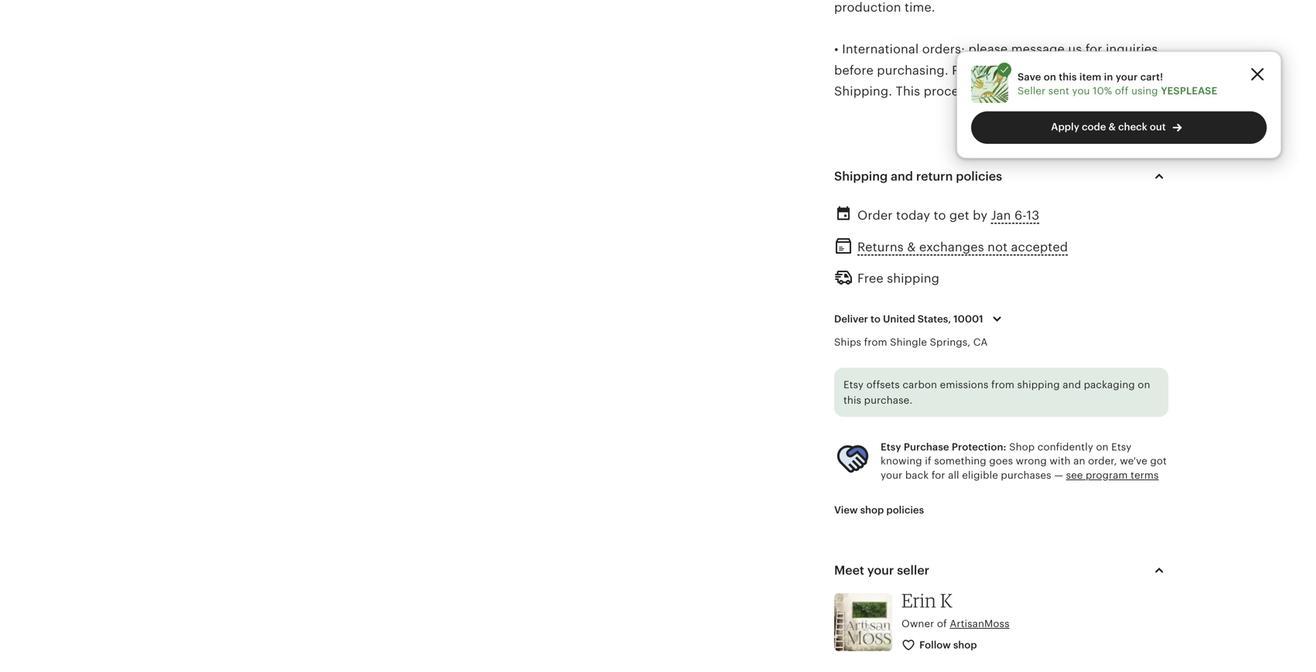 Task type: describe. For each thing, give the bounding box(es) containing it.
delay
[[1000, 84, 1033, 98]]

order
[[857, 208, 893, 222]]

follow shop
[[919, 639, 977, 651]]

springs,
[[930, 337, 971, 348]]

returns
[[857, 240, 904, 254]]

exchanges
[[919, 240, 984, 254]]

on inside shop confidently on etsy knowing if something goes wrong with an order, we've got your back for all eligible purchases —
[[1096, 441, 1109, 453]]

free
[[857, 271, 884, 285]]

goes
[[989, 455, 1013, 467]]

shop
[[1009, 441, 1035, 453]]

for inside shop confidently on etsy knowing if something goes wrong with an order, we've got your back for all eligible purchases —
[[932, 470, 945, 481]]

got
[[1150, 455, 1167, 467]]

protection:
[[952, 441, 1006, 453]]

etsy inside shop confidently on etsy knowing if something goes wrong with an order, we've got your back for all eligible purchases —
[[1111, 441, 1132, 453]]

orders:
[[922, 42, 965, 56]]

returns & exchanges not accepted
[[857, 240, 1068, 254]]

and inside etsy offsets carbon emissions from shipping and packaging on this purchase.
[[1063, 379, 1081, 391]]

follow shop button
[[890, 631, 990, 655]]

yesplease
[[1161, 85, 1217, 97]]

0 vertical spatial to
[[934, 208, 946, 222]]

shipping.
[[834, 84, 892, 98]]

etsy for etsy purchase protection:
[[881, 441, 901, 453]]

this
[[896, 84, 920, 98]]

shipping and return policies
[[834, 169, 1002, 183]]

from inside etsy offsets carbon emissions from shipping and packaging on this purchase.
[[991, 379, 1014, 391]]

policies inside "dropdown button"
[[956, 169, 1002, 183]]

returns & exchanges not accepted button
[[857, 236, 1068, 259]]

states,
[[918, 313, 951, 325]]

meet your seller button
[[820, 552, 1182, 589]]

of
[[937, 618, 947, 630]]

this inside save on this item in your cart! seller sent you 10% off using yesplease
[[1059, 71, 1077, 83]]

packaging
[[1084, 379, 1135, 391]]

code
[[1082, 121, 1106, 133]]

10001
[[954, 313, 983, 325]]

read
[[994, 63, 1021, 77]]

meet your seller
[[834, 564, 929, 578]]

shop for view
[[860, 505, 884, 516]]

check
[[1118, 121, 1147, 133]]

shipping and return policies button
[[820, 158, 1182, 195]]

if
[[925, 455, 931, 467]]

united
[[883, 313, 915, 325]]

return
[[916, 169, 953, 183]]

in
[[1104, 71, 1113, 83]]

1 vertical spatial international
[[1085, 63, 1162, 77]]

shipping
[[834, 169, 888, 183]]

purchases
[[1001, 470, 1051, 481]]

eligible
[[962, 470, 998, 481]]

please
[[968, 42, 1008, 56]]

ships from shingle springs, ca
[[834, 337, 988, 348]]

today
[[896, 208, 930, 222]]

see
[[1066, 470, 1083, 481]]

sent
[[1048, 85, 1069, 97]]

13
[[1027, 208, 1040, 222]]

& inside apply code & check out link
[[1109, 121, 1116, 133]]

shop for follow
[[953, 639, 977, 651]]

purchasing.
[[877, 63, 949, 77]]

shipping inside etsy offsets carbon emissions from shipping and packaging on this purchase.
[[1017, 379, 1060, 391]]

owner
[[902, 618, 934, 630]]

and inside "dropdown button"
[[891, 169, 913, 183]]

to inside dropdown button
[[871, 313, 881, 325]]

shop confidently on etsy knowing if something goes wrong with an order, we've got your back for all eligible purchases —
[[881, 441, 1167, 481]]

this inside etsy offsets carbon emissions from shipping and packaging on this purchase.
[[844, 394, 861, 406]]

jan
[[991, 208, 1011, 222]]

view
[[834, 505, 858, 516]]

k
[[940, 589, 953, 612]]

process
[[924, 84, 971, 98]]

program
[[1086, 470, 1128, 481]]

0 horizontal spatial shipping
[[887, 271, 940, 285]]

jan 6-13 button
[[991, 204, 1040, 227]]

delivery.
[[1036, 84, 1087, 98]]

using
[[1131, 85, 1158, 97]]

•
[[834, 42, 839, 56]]

back
[[905, 470, 929, 481]]

accepted
[[1011, 240, 1068, 254]]

10%
[[1093, 85, 1112, 97]]

please
[[952, 63, 991, 77]]

artisanmoss link
[[950, 618, 1010, 630]]

not
[[988, 240, 1008, 254]]



Task type: vqa. For each thing, say whether or not it's contained in the screenshot.
21,
no



Task type: locate. For each thing, give the bounding box(es) containing it.
order today to get by jan 6-13
[[857, 208, 1040, 222]]

on
[[1044, 71, 1056, 83], [1138, 379, 1150, 391], [1096, 441, 1109, 453]]

0 horizontal spatial policies
[[886, 505, 924, 516]]

1 vertical spatial on
[[1138, 379, 1150, 391]]

0 horizontal spatial this
[[844, 394, 861, 406]]

etsy
[[844, 379, 864, 391], [881, 441, 901, 453], [1111, 441, 1132, 453]]

an
[[1073, 455, 1085, 467]]

your inside save on this item in your cart! seller sent you 10% off using yesplease
[[1116, 71, 1138, 83]]

your down the knowing
[[881, 470, 903, 481]]

0 vertical spatial this
[[1059, 71, 1077, 83]]

etsy offsets carbon emissions from shipping and packaging on this purchase.
[[844, 379, 1150, 406]]

from right ships
[[864, 337, 887, 348]]

shingle
[[890, 337, 927, 348]]

0 horizontal spatial etsy
[[844, 379, 864, 391]]

and left packaging
[[1063, 379, 1081, 391]]

your right meet
[[867, 564, 894, 578]]

1 horizontal spatial &
[[1109, 121, 1116, 133]]

for
[[1085, 42, 1102, 56], [1065, 63, 1082, 77], [932, 470, 945, 481]]

policies inside 'button'
[[886, 505, 924, 516]]

for down us
[[1065, 63, 1082, 77]]

1 horizontal spatial from
[[991, 379, 1014, 391]]

deliver
[[834, 313, 868, 325]]

on inside save on this item in your cart! seller sent you 10% off using yesplease
[[1044, 71, 1056, 83]]

shipping up deliver to united states, 10001
[[887, 271, 940, 285]]

with
[[1050, 455, 1071, 467]]

1 vertical spatial to
[[871, 313, 881, 325]]

1 horizontal spatial international
[[1085, 63, 1162, 77]]

from
[[864, 337, 887, 348], [991, 379, 1014, 391]]

0 horizontal spatial to
[[871, 313, 881, 325]]

1 vertical spatial your
[[881, 470, 903, 481]]

apply code & check out link
[[971, 112, 1267, 144]]

1 vertical spatial policies
[[886, 505, 924, 516]]

0 vertical spatial on
[[1044, 71, 1056, 83]]

1 horizontal spatial shipping
[[1017, 379, 1060, 391]]

2 horizontal spatial on
[[1138, 379, 1150, 391]]

1 horizontal spatial etsy
[[881, 441, 901, 453]]

6-
[[1015, 208, 1027, 222]]

shop down artisanmoss link
[[953, 639, 977, 651]]

on up sent in the right top of the page
[[1044, 71, 1056, 83]]

& inside returns & exchanges not accepted button
[[907, 240, 916, 254]]

ca
[[973, 337, 988, 348]]

erin k owner of artisanmoss
[[902, 589, 1010, 630]]

international up before
[[842, 42, 919, 56]]

& right code
[[1109, 121, 1116, 133]]

follow
[[919, 639, 951, 651]]

2 vertical spatial your
[[867, 564, 894, 578]]

shipping
[[887, 271, 940, 285], [1017, 379, 1060, 391]]

0 horizontal spatial for
[[932, 470, 945, 481]]

0 horizontal spatial &
[[907, 240, 916, 254]]

1 vertical spatial for
[[1065, 63, 1082, 77]]

terms
[[1131, 470, 1159, 481]]

save on this item in your cart! seller sent you 10% off using yesplease
[[1018, 71, 1217, 97]]

1 vertical spatial and
[[1063, 379, 1081, 391]]

& right returns
[[907, 240, 916, 254]]

0 vertical spatial shipping
[[887, 271, 940, 285]]

and
[[891, 169, 913, 183], [1063, 379, 1081, 391]]

your up off
[[1116, 71, 1138, 83]]

1 horizontal spatial policies
[[956, 169, 1002, 183]]

etsy inside etsy offsets carbon emissions from shipping and packaging on this purchase.
[[844, 379, 864, 391]]

see program terms
[[1066, 470, 1159, 481]]

all
[[948, 470, 959, 481]]

0 horizontal spatial from
[[864, 337, 887, 348]]

to left get
[[934, 208, 946, 222]]

0 vertical spatial and
[[891, 169, 913, 183]]

0 vertical spatial policies
[[956, 169, 1002, 183]]

shop right view
[[860, 505, 884, 516]]

something
[[934, 455, 986, 467]]

off
[[1115, 85, 1129, 97]]

seller
[[1018, 85, 1046, 97]]

1 horizontal spatial to
[[934, 208, 946, 222]]

you
[[1072, 85, 1090, 97]]

0 horizontal spatial and
[[891, 169, 913, 183]]

see program terms link
[[1066, 470, 1159, 481]]

this up delivery.
[[1059, 71, 1077, 83]]

knowing
[[881, 455, 922, 467]]

2 horizontal spatial for
[[1085, 42, 1102, 56]]

0 vertical spatial &
[[1109, 121, 1116, 133]]

can
[[975, 84, 997, 98]]

shop inside 'button'
[[860, 505, 884, 516]]

your
[[1116, 71, 1138, 83], [881, 470, 903, 481], [867, 564, 894, 578]]

free shipping
[[857, 271, 940, 285]]

seller
[[897, 564, 929, 578]]

1 vertical spatial shop
[[953, 639, 977, 651]]

before
[[834, 63, 874, 77]]

we've
[[1120, 455, 1147, 467]]

meet
[[834, 564, 864, 578]]

international
[[842, 42, 919, 56], [1085, 63, 1162, 77]]

message
[[1011, 42, 1065, 56]]

2 vertical spatial on
[[1096, 441, 1109, 453]]

on up order,
[[1096, 441, 1109, 453]]

item
[[1079, 71, 1101, 83]]

2 horizontal spatial etsy
[[1111, 441, 1132, 453]]

0 horizontal spatial on
[[1044, 71, 1056, 83]]

deliver to united states, 10001 button
[[823, 303, 1018, 335]]

0 vertical spatial shop
[[860, 505, 884, 516]]

erin k image
[[834, 594, 892, 652]]

cart!
[[1140, 71, 1163, 83]]

0 vertical spatial for
[[1085, 42, 1102, 56]]

etsy for etsy offsets carbon emissions from shipping and packaging on this purchase.
[[844, 379, 864, 391]]

deliver to united states, 10001
[[834, 313, 983, 325]]

and left return in the right top of the page
[[891, 169, 913, 183]]

international up off
[[1085, 63, 1162, 77]]

erin
[[902, 589, 936, 612]]

etsy left offsets
[[844, 379, 864, 391]]

0 vertical spatial your
[[1116, 71, 1138, 83]]

on right packaging
[[1138, 379, 1150, 391]]

purchase
[[904, 441, 949, 453]]

to
[[934, 208, 946, 222], [871, 313, 881, 325]]

policies down "back"
[[886, 505, 924, 516]]

wrong
[[1016, 455, 1047, 467]]

• international orders: please message us for inquiries before purchasing. please read policy for international shipping. this process can delay delivery.
[[834, 42, 1162, 98]]

etsy up we've
[[1111, 441, 1132, 453]]

—
[[1054, 470, 1063, 481]]

emissions
[[940, 379, 989, 391]]

confidently
[[1038, 441, 1093, 453]]

to left united in the right top of the page
[[871, 313, 881, 325]]

2 vertical spatial for
[[932, 470, 945, 481]]

1 vertical spatial &
[[907, 240, 916, 254]]

0 vertical spatial international
[[842, 42, 919, 56]]

your inside shop confidently on etsy knowing if something goes wrong with an order, we've got your back for all eligible purchases —
[[881, 470, 903, 481]]

by
[[973, 208, 988, 222]]

apply
[[1051, 121, 1079, 133]]

this
[[1059, 71, 1077, 83], [844, 394, 861, 406]]

on inside etsy offsets carbon emissions from shipping and packaging on this purchase.
[[1138, 379, 1150, 391]]

out
[[1150, 121, 1166, 133]]

shop inside button
[[953, 639, 977, 651]]

this left the purchase. on the bottom of the page
[[844, 394, 861, 406]]

shop
[[860, 505, 884, 516], [953, 639, 977, 651]]

1 vertical spatial this
[[844, 394, 861, 406]]

carbon
[[903, 379, 937, 391]]

policy
[[1025, 63, 1061, 77]]

get
[[949, 208, 969, 222]]

1 horizontal spatial shop
[[953, 639, 977, 651]]

inquiries
[[1106, 42, 1158, 56]]

&
[[1109, 121, 1116, 133], [907, 240, 916, 254]]

artisanmoss
[[950, 618, 1010, 630]]

0 horizontal spatial international
[[842, 42, 919, 56]]

1 horizontal spatial for
[[1065, 63, 1082, 77]]

save
[[1018, 71, 1041, 83]]

etsy up the knowing
[[881, 441, 901, 453]]

0 horizontal spatial shop
[[860, 505, 884, 516]]

1 horizontal spatial on
[[1096, 441, 1109, 453]]

us
[[1068, 42, 1082, 56]]

etsy purchase protection:
[[881, 441, 1006, 453]]

for left all
[[932, 470, 945, 481]]

offsets
[[866, 379, 900, 391]]

purchase.
[[864, 394, 913, 406]]

for right us
[[1085, 42, 1102, 56]]

from right emissions
[[991, 379, 1014, 391]]

policies up by
[[956, 169, 1002, 183]]

1 horizontal spatial this
[[1059, 71, 1077, 83]]

your inside dropdown button
[[867, 564, 894, 578]]

0 vertical spatial from
[[864, 337, 887, 348]]

shipping up shop
[[1017, 379, 1060, 391]]

1 vertical spatial shipping
[[1017, 379, 1060, 391]]

1 horizontal spatial and
[[1063, 379, 1081, 391]]

1 vertical spatial from
[[991, 379, 1014, 391]]



